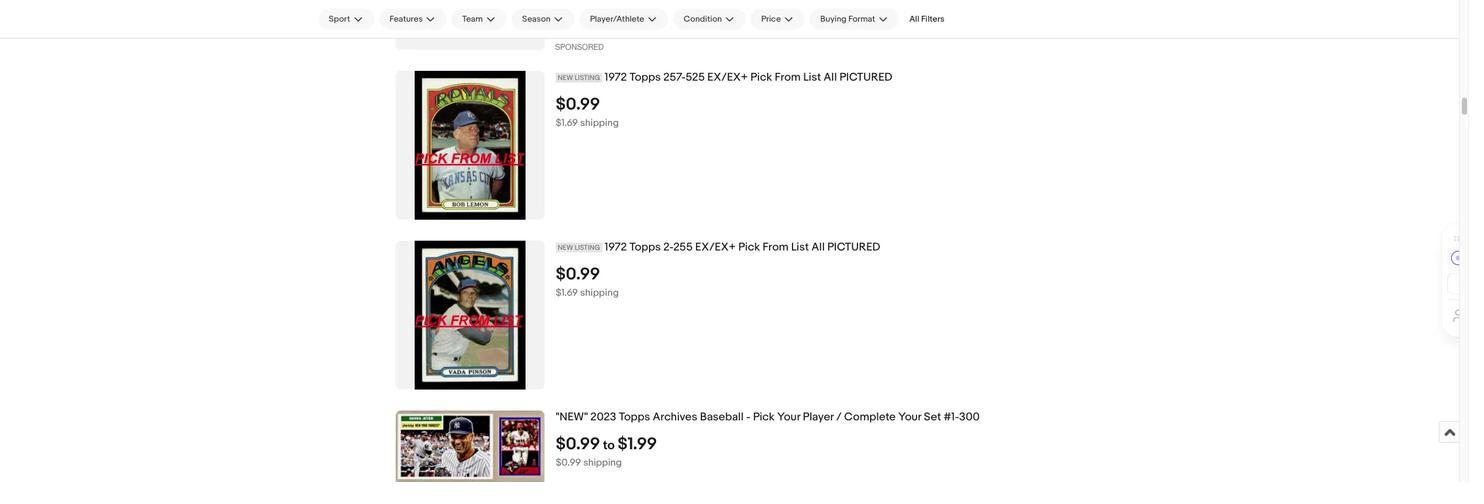 Task type: describe. For each thing, give the bounding box(es) containing it.
new listing 1972 topps 257-525 ex/ex+ pick from list all pictured
[[558, 71, 893, 84]]

psa graded card slab silicone bumper guard protector | 9 colors | pokemon | new image
[[396, 0, 545, 25]]

ex/ex+ for 255
[[695, 241, 736, 254]]

2 vertical spatial pick
[[753, 411, 775, 424]]

$0.99 for 1972 topps 257-525 ex/ex+ pick from list all pictured
[[556, 95, 600, 115]]

#1-
[[944, 411, 959, 424]]

"new" 2023 topps archives baseball - pick your player / complete your set #1-300
[[556, 411, 980, 424]]

list for 1972 topps 2-255 ex/ex+ pick from list all pictured
[[791, 241, 809, 254]]

sport
[[329, 14, 350, 24]]

new listing 1972 topps 2-255 ex/ex+ pick from list all pictured
[[558, 241, 881, 254]]

topps for 2-
[[630, 241, 661, 254]]

all filters button
[[904, 9, 950, 30]]

complete
[[844, 411, 896, 424]]

price
[[761, 14, 781, 24]]

525
[[686, 71, 705, 84]]

to
[[603, 439, 615, 454]]

listing for 1972 topps 257-525 ex/ex+ pick from list all pictured
[[575, 74, 600, 82]]

all inside button
[[910, 14, 920, 24]]

features
[[390, 14, 423, 24]]

player/athlete button
[[580, 9, 668, 30]]

1972 topps 2-255 ex/ex+ pick from list all pictured image
[[415, 241, 526, 390]]

/
[[836, 411, 842, 424]]

from for 255
[[763, 241, 789, 254]]

price button
[[751, 9, 805, 30]]

1972 for 1972 topps 2-255 ex/ex+ pick from list all pictured
[[605, 241, 627, 254]]

archives
[[653, 411, 698, 424]]

"new" 2023 topps archives baseball - pick your player / complete your set #1-300 link
[[556, 411, 1208, 425]]

new for 1972 topps 257-525 ex/ex+ pick from list all pictured
[[558, 74, 573, 82]]

2 vertical spatial topps
[[619, 411, 650, 424]]

pictured for 1972 topps 257-525 ex/ex+ pick from list all pictured
[[840, 71, 893, 84]]

$0.99 $1.69 shipping for 1972 topps 2-255 ex/ex+ pick from list all pictured
[[556, 265, 619, 299]]

$0.99 to $1.99 $0.99 shipping
[[556, 435, 657, 469]]

all filters
[[910, 14, 945, 24]]

list for 1972 topps 257-525 ex/ex+ pick from list all pictured
[[803, 71, 821, 84]]

pictured for 1972 topps 2-255 ex/ex+ pick from list all pictured
[[827, 241, 881, 254]]

257-
[[664, 71, 686, 84]]

season
[[522, 14, 551, 24]]

300
[[959, 411, 980, 424]]



Task type: vqa. For each thing, say whether or not it's contained in the screenshot.
second Brand from the bottom
no



Task type: locate. For each thing, give the bounding box(es) containing it.
pictured
[[840, 71, 893, 84], [827, 241, 881, 254]]

$0.99
[[556, 95, 600, 115], [556, 265, 600, 285], [556, 435, 600, 455], [556, 457, 581, 469]]

0 vertical spatial all
[[910, 14, 920, 24]]

2 $0.99 from the top
[[556, 265, 600, 285]]

1 vertical spatial shipping
[[580, 287, 619, 299]]

new for 1972 topps 2-255 ex/ex+ pick from list all pictured
[[558, 244, 573, 252]]

0 vertical spatial new
[[558, 74, 573, 82]]

0 vertical spatial listing
[[575, 74, 600, 82]]

1 $0.99 $1.69 shipping from the top
[[556, 95, 619, 129]]

ex/ex+ right 525 on the left top of the page
[[707, 71, 748, 84]]

pick for 525
[[751, 71, 772, 84]]

$0.99 $1.69 shipping for 1972 topps 257-525 ex/ex+ pick from list all pictured
[[556, 95, 619, 129]]

0 vertical spatial shipping
[[580, 117, 619, 129]]

2 $0.99 $1.69 shipping from the top
[[556, 265, 619, 299]]

topps for 257-
[[630, 71, 661, 84]]

sponsored
[[555, 43, 604, 52]]

player
[[803, 411, 834, 424]]

team button
[[452, 9, 507, 30]]

1 vertical spatial ex/ex+
[[695, 241, 736, 254]]

ex/ex+ for 525
[[707, 71, 748, 84]]

buying
[[821, 14, 847, 24]]

1 vertical spatial from
[[763, 241, 789, 254]]

1 vertical spatial 1972
[[605, 241, 627, 254]]

1 $1.69 from the top
[[556, 117, 578, 129]]

2 $1.69 from the top
[[556, 287, 578, 299]]

$0.99 for "new" 2023 topps archives baseball - pick your player / complete your set #1-300 image
[[556, 435, 600, 455]]

topps left 257-
[[630, 71, 661, 84]]

all for 1972 topps 2-255 ex/ex+ pick from list all pictured
[[812, 241, 825, 254]]

1 vertical spatial list
[[791, 241, 809, 254]]

0 vertical spatial 1972
[[605, 71, 627, 84]]

1972 left 257-
[[605, 71, 627, 84]]

1 vertical spatial listing
[[575, 244, 600, 252]]

new
[[558, 74, 573, 82], [558, 244, 573, 252]]

filters
[[921, 14, 945, 24]]

2 vertical spatial shipping
[[583, 457, 622, 469]]

listing inside the new listing 1972 topps 257-525 ex/ex+ pick from list all pictured
[[575, 74, 600, 82]]

topps left 2-
[[630, 241, 661, 254]]

all for 1972 topps 257-525 ex/ex+ pick from list all pictured
[[824, 71, 837, 84]]

listing inside new listing 1972 topps 2-255 ex/ex+ pick from list all pictured
[[575, 244, 600, 252]]

team
[[462, 14, 483, 24]]

ex/ex+
[[707, 71, 748, 84], [695, 241, 736, 254]]

1 listing from the top
[[575, 74, 600, 82]]

$1.99
[[618, 435, 657, 455]]

sport button
[[318, 9, 374, 30]]

shipping for 1972 topps 2-255 ex/ex+ pick from list all pictured
[[580, 287, 619, 299]]

0 vertical spatial topps
[[630, 71, 661, 84]]

-
[[746, 411, 751, 424]]

1 vertical spatial topps
[[630, 241, 661, 254]]

2 your from the left
[[898, 411, 922, 424]]

baseball
[[700, 411, 744, 424]]

your left set
[[898, 411, 922, 424]]

1 new from the top
[[558, 74, 573, 82]]

listing for 1972 topps 2-255 ex/ex+ pick from list all pictured
[[575, 244, 600, 252]]

1972 topps 257-525 ex/ex+ pick from list all pictured image
[[415, 71, 526, 220]]

1 1972 from the top
[[605, 71, 627, 84]]

1972
[[605, 71, 627, 84], [605, 241, 627, 254]]

2 1972 from the top
[[605, 241, 627, 254]]

buying format button
[[810, 9, 899, 30]]

1 vertical spatial new
[[558, 244, 573, 252]]

0 vertical spatial $1.69
[[556, 117, 578, 129]]

all
[[910, 14, 920, 24], [824, 71, 837, 84], [812, 241, 825, 254]]

$0.99 for 1972 topps 2-255 ex/ex+ pick from list all pictured
[[556, 265, 600, 285]]

2 listing from the top
[[575, 244, 600, 252]]

player/athlete
[[590, 14, 644, 24]]

$1.69 for 1972 topps 2-255 ex/ex+ pick from list all pictured
[[556, 287, 578, 299]]

2 new from the top
[[558, 244, 573, 252]]

topps
[[630, 71, 661, 84], [630, 241, 661, 254], [619, 411, 650, 424]]

1 vertical spatial pick
[[739, 241, 760, 254]]

2023
[[591, 411, 617, 424]]

1 vertical spatial $1.69
[[556, 287, 578, 299]]

condition
[[684, 14, 722, 24]]

0 vertical spatial $0.99 $1.69 shipping
[[556, 95, 619, 129]]

0 vertical spatial list
[[803, 71, 821, 84]]

4 $0.99 from the top
[[556, 457, 581, 469]]

1972 left 2-
[[605, 241, 627, 254]]

0 vertical spatial ex/ex+
[[707, 71, 748, 84]]

listing
[[575, 74, 600, 82], [575, 244, 600, 252]]

"new" 2023 topps archives baseball - pick your player / complete your set #1-300 image
[[396, 411, 545, 482]]

buying format
[[821, 14, 875, 24]]

from
[[775, 71, 801, 84], [763, 241, 789, 254]]

0 vertical spatial pick
[[751, 71, 772, 84]]

shipping inside $0.99 to $1.99 $0.99 shipping
[[583, 457, 622, 469]]

condition button
[[673, 9, 746, 30]]

ex/ex+ right 255
[[695, 241, 736, 254]]

list
[[803, 71, 821, 84], [791, 241, 809, 254]]

1 vertical spatial $0.99 $1.69 shipping
[[556, 265, 619, 299]]

1 vertical spatial all
[[824, 71, 837, 84]]

2-
[[664, 241, 673, 254]]

pick for 255
[[739, 241, 760, 254]]

1 your from the left
[[777, 411, 800, 424]]

pick
[[751, 71, 772, 84], [739, 241, 760, 254], [753, 411, 775, 424]]

2 vertical spatial all
[[812, 241, 825, 254]]

1972 for 1972 topps 257-525 ex/ex+ pick from list all pictured
[[605, 71, 627, 84]]

0 horizontal spatial your
[[777, 411, 800, 424]]

your
[[777, 411, 800, 424], [898, 411, 922, 424]]

from for 525
[[775, 71, 801, 84]]

topps up $1.99
[[619, 411, 650, 424]]

features button
[[379, 9, 447, 30]]

1 horizontal spatial your
[[898, 411, 922, 424]]

shipping for 1972 topps 257-525 ex/ex+ pick from list all pictured
[[580, 117, 619, 129]]

new inside the new listing 1972 topps 257-525 ex/ex+ pick from list all pictured
[[558, 74, 573, 82]]

$0.99 $1.69 shipping
[[556, 95, 619, 129], [556, 265, 619, 299]]

shipping
[[580, 117, 619, 129], [580, 287, 619, 299], [583, 457, 622, 469]]

format
[[849, 14, 875, 24]]

0 vertical spatial from
[[775, 71, 801, 84]]

1 vertical spatial pictured
[[827, 241, 881, 254]]

1 $0.99 from the top
[[556, 95, 600, 115]]

$1.69
[[556, 117, 578, 129], [556, 287, 578, 299]]

255
[[673, 241, 693, 254]]

3 $0.99 from the top
[[556, 435, 600, 455]]

new inside new listing 1972 topps 2-255 ex/ex+ pick from list all pictured
[[558, 244, 573, 252]]

season button
[[512, 9, 574, 30]]

set
[[924, 411, 941, 424]]

your left player
[[777, 411, 800, 424]]

0 vertical spatial pictured
[[840, 71, 893, 84]]

$1.69 for 1972 topps 257-525 ex/ex+ pick from list all pictured
[[556, 117, 578, 129]]

"new"
[[556, 411, 588, 424]]



